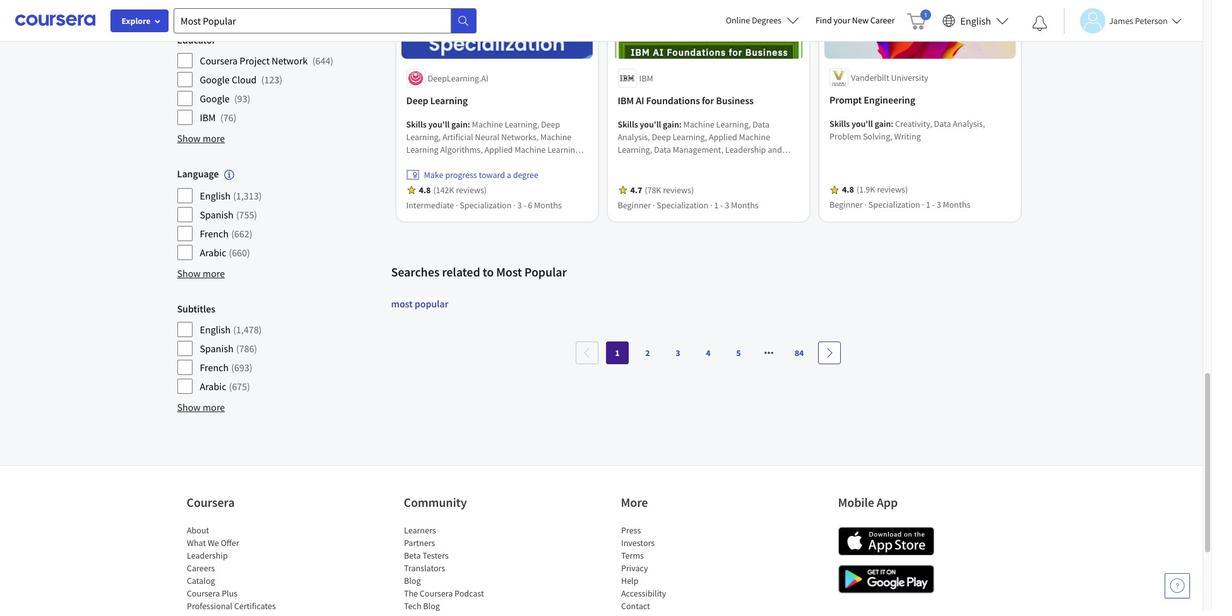 Task type: describe. For each thing, give the bounding box(es) containing it.
5
[[737, 347, 741, 359]]

1,478
[[236, 324, 259, 336]]

intermediate
[[407, 199, 454, 211]]

partners link
[[404, 538, 435, 549]]

your
[[834, 15, 851, 26]]

1 inside button
[[616, 347, 620, 359]]

3 skills you'll gain : from the left
[[830, 119, 896, 130]]

blog link
[[404, 576, 421, 587]]

english ( 1,313 )
[[200, 190, 262, 202]]

more for arabic ( 660 )
[[203, 267, 225, 280]]

( right "network"
[[312, 54, 316, 67]]

popular
[[525, 264, 567, 280]]

catalog link
[[187, 576, 215, 587]]

we
[[208, 538, 219, 549]]

blog
[[404, 576, 421, 587]]

google for google cloud ( 123 )
[[200, 73, 230, 86]]

go to next page image
[[825, 348, 835, 358]]

skills for ibm
[[618, 119, 639, 130]]

james
[[1110, 15, 1134, 26]]

writing
[[895, 131, 921, 143]]

investors
[[621, 538, 655, 549]]

list for community
[[404, 525, 511, 612]]

subtitles
[[177, 303, 215, 315]]

help center image
[[1171, 579, 1186, 594]]

: for ai
[[680, 119, 682, 130]]

list for more
[[621, 525, 729, 612]]

spanish ( 786 )
[[200, 343, 257, 355]]

1,313
[[236, 190, 259, 202]]

make progress toward a degree
[[424, 169, 539, 181]]

1 button
[[606, 342, 629, 364]]

(1.9k
[[857, 184, 876, 196]]

months for prompt engineering
[[943, 199, 971, 211]]

james peterson button
[[1065, 8, 1183, 33]]

learners link
[[404, 525, 436, 537]]

what we offer link
[[187, 538, 239, 549]]

peterson
[[1136, 15, 1169, 26]]

arabic for arabic ( 660 )
[[200, 247, 227, 259]]

explore
[[122, 15, 151, 27]]

) for french ( 662 )
[[249, 228, 253, 240]]

find
[[816, 15, 832, 26]]

terms link
[[621, 550, 644, 562]]

) for ibm ( 76 )
[[234, 111, 237, 124]]

) for spanish ( 755 )
[[254, 209, 257, 221]]

ibm for ibm
[[640, 72, 654, 84]]

press
[[621, 525, 641, 537]]

- for ibm ai foundations for business
[[721, 199, 724, 211]]

privacy link
[[621, 563, 648, 574]]

learners
[[404, 525, 436, 537]]

4.7
[[631, 184, 643, 196]]

skills you'll gain : for learning
[[407, 119, 472, 130]]

partners
[[404, 538, 435, 549]]

shopping cart: 1 item image
[[908, 9, 932, 30]]

spanish for spanish ( 755 )
[[200, 209, 234, 221]]

3 gain from the left
[[875, 119, 891, 130]]

beta testers link
[[404, 550, 449, 562]]

english ( 1,478 )
[[200, 324, 262, 336]]

: for learning
[[468, 119, 470, 130]]

What do you want to learn? text field
[[174, 8, 452, 33]]

3 button
[[667, 342, 690, 364]]

analysis,
[[953, 119, 986, 130]]

accessibility
[[621, 588, 666, 600]]

the coursera podcast link
[[404, 588, 484, 600]]

you'll for ai
[[640, 119, 662, 130]]

specialization for ibm ai foundations for business
[[657, 199, 709, 211]]

careers link
[[187, 563, 215, 574]]

network
[[272, 54, 308, 67]]

plus
[[222, 588, 237, 600]]

( for 675
[[229, 380, 232, 393]]

help link
[[621, 576, 639, 587]]

to
[[483, 264, 494, 280]]

) for french ( 693 )
[[249, 362, 253, 374]]

information about this filter group image
[[224, 170, 234, 180]]

vanderbilt
[[851, 72, 890, 84]]

( for 660
[[229, 247, 232, 259]]

google ( 93 )
[[200, 92, 251, 105]]

84 button
[[788, 342, 811, 364]]

explore button
[[111, 9, 169, 32]]

university
[[891, 72, 929, 84]]

4.8 for 4.8 (1.9k reviews)
[[842, 184, 854, 196]]

1 months from the left
[[535, 199, 562, 211]]

leadership link
[[187, 550, 228, 562]]

learning
[[431, 94, 468, 107]]

show for arabic ( 660 )
[[177, 267, 201, 280]]

more for ibm ( 76 )
[[203, 132, 225, 145]]

find your new career
[[816, 15, 895, 26]]

ibm ( 76 )
[[200, 111, 237, 124]]

related
[[442, 264, 481, 280]]

reviews) for ibm ai foundations for business
[[664, 184, 694, 196]]

show notifications image
[[1033, 16, 1048, 31]]

3 you'll from the left
[[852, 119, 873, 130]]

english for english
[[961, 14, 992, 27]]

testers
[[423, 550, 449, 562]]

press link
[[621, 525, 641, 537]]

a
[[507, 169, 512, 181]]

1 · from the left
[[456, 199, 458, 211]]

3 inside button
[[676, 347, 681, 359]]

popular
[[415, 297, 449, 310]]

deeplearning.ai
[[428, 72, 489, 84]]

beginner for ibm
[[618, 199, 651, 211]]

language
[[177, 167, 219, 180]]

ai
[[636, 94, 645, 107]]

6
[[528, 199, 533, 211]]

you'll for learning
[[429, 119, 450, 130]]

investors link
[[621, 538, 655, 549]]

the
[[404, 588, 418, 600]]

gain for learning
[[452, 119, 468, 130]]

degree
[[513, 169, 539, 181]]

755
[[239, 209, 254, 221]]

( for 1,313
[[233, 190, 236, 202]]

) for google ( 93 )
[[248, 92, 251, 105]]

arabic for arabic ( 675 )
[[200, 380, 227, 393]]

1 for prompt engineering
[[926, 199, 931, 211]]

project
[[240, 54, 270, 67]]

5 · from the left
[[865, 199, 867, 211]]

toward
[[479, 169, 505, 181]]

4 button
[[697, 342, 720, 364]]

3 : from the left
[[891, 119, 894, 130]]

new
[[853, 15, 869, 26]]

show more button for arabic ( 660 )
[[177, 266, 225, 281]]

3 skills from the left
[[830, 119, 850, 130]]

show for arabic ( 675 )
[[177, 401, 201, 414]]

solving,
[[863, 131, 893, 143]]

1 for ibm ai foundations for business
[[715, 199, 719, 211]]

beta
[[404, 550, 421, 562]]

months for ibm ai foundations for business
[[732, 199, 759, 211]]

learners partners beta testers translators blog the coursera podcast
[[404, 525, 484, 600]]

675
[[232, 380, 247, 393]]

subtitles group
[[177, 302, 384, 395]]

ibm ai foundations for business link
[[618, 93, 799, 108]]

76
[[224, 111, 234, 124]]

get it on google play image
[[839, 566, 935, 594]]

4.7 (78k reviews)
[[631, 184, 694, 196]]

662
[[234, 228, 249, 240]]

find your new career link
[[810, 13, 902, 28]]

coursera inside educator group
[[200, 54, 238, 67]]

show for ibm ( 76 )
[[177, 132, 201, 145]]

( for 93
[[234, 92, 237, 105]]

for
[[702, 94, 715, 107]]

french for french ( 693 )
[[200, 362, 229, 374]]

) for arabic ( 675 )
[[247, 380, 250, 393]]



Task type: locate. For each thing, give the bounding box(es) containing it.
cloud
[[232, 73, 257, 86]]

( for 1,478
[[233, 324, 236, 336]]

coursera image
[[15, 10, 95, 30]]

arabic inside language group
[[200, 247, 227, 259]]

1 google from the top
[[200, 73, 230, 86]]

1 vertical spatial english
[[200, 190, 231, 202]]

career
[[871, 15, 895, 26]]

( down french ( 662 )
[[229, 247, 232, 259]]

2 months from the left
[[732, 199, 759, 211]]

language group
[[177, 166, 384, 261]]

deep learning
[[407, 94, 468, 107]]

translators link
[[404, 563, 445, 574]]

0 horizontal spatial beginner · specialization · 1 - 3 months
[[618, 199, 759, 211]]

0 horizontal spatial list item
[[187, 600, 294, 612]]

2 french from the top
[[200, 362, 229, 374]]

84
[[795, 347, 804, 359]]

show more button down ibm ( 76 )
[[177, 131, 225, 146]]

( for 693
[[231, 362, 234, 374]]

progress
[[445, 169, 477, 181]]

2 skills you'll gain : from the left
[[618, 119, 684, 130]]

download on the app store image
[[839, 528, 935, 556]]

0 horizontal spatial months
[[535, 199, 562, 211]]

2 4.8 from the left
[[842, 184, 854, 196]]

2 show more button from the top
[[177, 266, 225, 281]]

0 horizontal spatial -
[[524, 199, 527, 211]]

skills for deep
[[407, 119, 427, 130]]

3 · from the left
[[653, 199, 655, 211]]

2 show from the top
[[177, 267, 201, 280]]

1 vertical spatial spanish
[[200, 343, 234, 355]]

0 horizontal spatial :
[[468, 119, 470, 130]]

0 horizontal spatial list
[[187, 525, 294, 612]]

google for google ( 93 )
[[200, 92, 230, 105]]

coursera up about
[[187, 495, 235, 511]]

show more
[[177, 132, 225, 145], [177, 267, 225, 280], [177, 401, 225, 414]]

2 list from the left
[[404, 525, 511, 612]]

reviews)
[[456, 184, 487, 196], [664, 184, 694, 196], [877, 184, 908, 196]]

make
[[424, 169, 444, 181]]

( for 76
[[220, 111, 224, 124]]

786
[[239, 343, 254, 355]]

online degrees button
[[716, 6, 810, 34]]

deep
[[407, 94, 429, 107]]

list item for community
[[404, 600, 511, 612]]

skills up problem
[[830, 119, 850, 130]]

about what we offer leadership careers catalog coursera plus
[[187, 525, 239, 600]]

french for french ( 662 )
[[200, 228, 229, 240]]

2 : from the left
[[680, 119, 682, 130]]

show up 'subtitles'
[[177, 267, 201, 280]]

( down spanish ( 755 )
[[231, 228, 234, 240]]

0 horizontal spatial specialization
[[460, 199, 512, 211]]

3 show more from the top
[[177, 401, 225, 414]]

ibm for ibm ( 76 )
[[200, 111, 216, 124]]

93
[[237, 92, 248, 105]]

most
[[497, 264, 522, 280]]

1 horizontal spatial -
[[721, 199, 724, 211]]

list item down the accessibility link
[[621, 600, 729, 612]]

1 arabic from the top
[[200, 247, 227, 259]]

0 vertical spatial ibm
[[640, 72, 654, 84]]

2 google from the top
[[200, 92, 230, 105]]

3 - from the left
[[933, 199, 935, 211]]

ibm for ibm ai foundations for business
[[618, 94, 634, 107]]

4.8 (1.9k reviews)
[[842, 184, 908, 196]]

google cloud ( 123 )
[[200, 73, 283, 86]]

gain for ai
[[663, 119, 680, 130]]

3 reviews) from the left
[[877, 184, 908, 196]]

4.8 up intermediate at the top of the page
[[419, 184, 431, 196]]

show more button down the arabic ( 660 ) on the top left of page
[[177, 266, 225, 281]]

spanish ( 755 )
[[200, 209, 257, 221]]

1 skills from the left
[[407, 119, 427, 130]]

1 list item from the left
[[187, 600, 294, 612]]

0 vertical spatial more
[[203, 132, 225, 145]]

2 horizontal spatial -
[[933, 199, 935, 211]]

beginner · specialization · 1 - 3 months down 4.8 (1.9k reviews)
[[830, 199, 971, 211]]

skills you'll gain : up solving,
[[830, 119, 896, 130]]

prompt engineering
[[830, 94, 916, 107]]

4.8 (142k reviews)
[[419, 184, 487, 196]]

0 horizontal spatial gain
[[452, 119, 468, 130]]

coursera right the "the"
[[420, 588, 453, 600]]

reviews) right the (78k
[[664, 184, 694, 196]]

spanish for spanish ( 786 )
[[200, 343, 234, 355]]

2 vertical spatial ibm
[[200, 111, 216, 124]]

prompt engineering link
[[830, 93, 1011, 108]]

6 · from the left
[[922, 199, 925, 211]]

accessibility link
[[621, 588, 666, 600]]

ibm
[[640, 72, 654, 84], [618, 94, 634, 107], [200, 111, 216, 124]]

intermediate · specialization · 3 - 6 months
[[407, 199, 562, 211]]

0 horizontal spatial you'll
[[429, 119, 450, 130]]

show more down ibm ( 76 )
[[177, 132, 225, 145]]

french inside subtitles "group"
[[200, 362, 229, 374]]

1 horizontal spatial 1
[[715, 199, 719, 211]]

3 specialization from the left
[[869, 199, 921, 211]]

beginner · specialization · 1 - 3 months
[[618, 199, 759, 211], [830, 199, 971, 211]]

0 horizontal spatial skills
[[407, 119, 427, 130]]

2 horizontal spatial you'll
[[852, 119, 873, 130]]

list containing about
[[187, 525, 294, 612]]

about
[[187, 525, 209, 537]]

4.8
[[419, 184, 431, 196], [842, 184, 854, 196]]

list containing learners
[[404, 525, 511, 612]]

2 vertical spatial show more button
[[177, 400, 225, 415]]

644
[[316, 54, 331, 67]]

1 french from the top
[[200, 228, 229, 240]]

1 horizontal spatial you'll
[[640, 119, 662, 130]]

1 vertical spatial show more
[[177, 267, 225, 280]]

1 you'll from the left
[[429, 119, 450, 130]]

more for arabic ( 675 )
[[203, 401, 225, 414]]

gain up solving,
[[875, 119, 891, 130]]

arabic inside subtitles "group"
[[200, 380, 227, 393]]

( up the '693'
[[236, 343, 239, 355]]

) for english ( 1,478 )
[[259, 324, 262, 336]]

reviews) right (1.9k
[[877, 184, 908, 196]]

specialization down the make progress toward a degree on the left top of page
[[460, 199, 512, 211]]

2 horizontal spatial list
[[621, 525, 729, 612]]

2 more from the top
[[203, 267, 225, 280]]

spanish up french ( 693 )
[[200, 343, 234, 355]]

ibm inside educator group
[[200, 111, 216, 124]]

1 - from the left
[[524, 199, 527, 211]]

careers
[[187, 563, 215, 574]]

mobile app
[[839, 495, 898, 511]]

1 vertical spatial show more button
[[177, 266, 225, 281]]

foundations
[[647, 94, 700, 107]]

1 vertical spatial french
[[200, 362, 229, 374]]

google
[[200, 73, 230, 86], [200, 92, 230, 105]]

) for arabic ( 660 )
[[247, 247, 250, 259]]

creativity,
[[896, 119, 933, 130]]

1 vertical spatial show
[[177, 267, 201, 280]]

1 horizontal spatial gain
[[663, 119, 680, 130]]

1 show more button from the top
[[177, 131, 225, 146]]

coursera inside the learners partners beta testers translators blog the coursera podcast
[[420, 588, 453, 600]]

2 vertical spatial english
[[200, 324, 231, 336]]

( for 786
[[236, 343, 239, 355]]

skills down ai
[[618, 119, 639, 130]]

mobile
[[839, 495, 875, 511]]

2 horizontal spatial months
[[943, 199, 971, 211]]

( down spanish ( 786 )
[[231, 362, 234, 374]]

3 list from the left
[[621, 525, 729, 612]]

1 horizontal spatial months
[[732, 199, 759, 211]]

show down ibm ( 76 )
[[177, 132, 201, 145]]

deep learning link
[[407, 93, 588, 108]]

gain down 'learning'
[[452, 119, 468, 130]]

1 vertical spatial ibm
[[618, 94, 634, 107]]

creativity, data analysis, problem solving, writing
[[830, 119, 986, 143]]

0 horizontal spatial ibm
[[200, 111, 216, 124]]

show more for arabic ( 675 )
[[177, 401, 225, 414]]

2 · from the left
[[514, 199, 516, 211]]

english for english ( 1,478 )
[[200, 324, 231, 336]]

2 horizontal spatial :
[[891, 119, 894, 130]]

3 months from the left
[[943, 199, 971, 211]]

list item
[[187, 600, 294, 612], [404, 600, 511, 612], [621, 600, 729, 612]]

english inside english button
[[961, 14, 992, 27]]

2 vertical spatial more
[[203, 401, 225, 414]]

list item down plus
[[187, 600, 294, 612]]

2 specialization from the left
[[657, 199, 709, 211]]

( right cloud
[[261, 73, 264, 86]]

coursera up google cloud ( 123 ) at the top left of page
[[200, 54, 238, 67]]

business
[[717, 94, 754, 107]]

most
[[391, 297, 413, 310]]

coursera down catalog
[[187, 588, 220, 600]]

2 vertical spatial show
[[177, 401, 201, 414]]

beginner · specialization · 1 - 3 months down 4.7 (78k reviews)
[[618, 199, 759, 211]]

3 show from the top
[[177, 401, 201, 414]]

: down ibm ai foundations for business
[[680, 119, 682, 130]]

show more for arabic ( 660 )
[[177, 267, 225, 280]]

spanish inside subtitles "group"
[[200, 343, 234, 355]]

( for 662
[[231, 228, 234, 240]]

( up spanish ( 755 )
[[233, 190, 236, 202]]

show more down the arabic ( 660 ) on the top left of page
[[177, 267, 225, 280]]

1 horizontal spatial 4.8
[[842, 184, 854, 196]]

list item for more
[[621, 600, 729, 612]]

skills you'll gain : down ai
[[618, 119, 684, 130]]

specialization for prompt engineering
[[869, 199, 921, 211]]

ibm ai foundations for business
[[618, 94, 754, 107]]

( down french ( 693 )
[[229, 380, 232, 393]]

ibm left 76
[[200, 111, 216, 124]]

you'll down ai
[[640, 119, 662, 130]]

1 horizontal spatial beginner
[[830, 199, 863, 211]]

reviews) for prompt engineering
[[877, 184, 908, 196]]

1 : from the left
[[468, 119, 470, 130]]

french ( 693 )
[[200, 362, 253, 374]]

(
[[312, 54, 316, 67], [261, 73, 264, 86], [234, 92, 237, 105], [220, 111, 224, 124], [233, 190, 236, 202], [236, 209, 239, 221], [231, 228, 234, 240], [229, 247, 232, 259], [233, 324, 236, 336], [236, 343, 239, 355], [231, 362, 234, 374], [229, 380, 232, 393]]

spanish up french ( 662 )
[[200, 209, 234, 221]]

french
[[200, 228, 229, 240], [200, 362, 229, 374]]

ibm up ai
[[640, 72, 654, 84]]

podcast
[[455, 588, 484, 600]]

2 reviews) from the left
[[664, 184, 694, 196]]

(142k
[[434, 184, 455, 196]]

) for english ( 1,313 )
[[259, 190, 262, 202]]

specialization
[[460, 199, 512, 211], [657, 199, 709, 211], [869, 199, 921, 211]]

0 horizontal spatial 1
[[616, 347, 620, 359]]

2 skills from the left
[[618, 119, 639, 130]]

hidden pages image
[[764, 348, 775, 358]]

4
[[707, 347, 711, 359]]

english for english ( 1,313 )
[[200, 190, 231, 202]]

gain down foundations
[[663, 119, 680, 130]]

english right shopping cart: 1 item image
[[961, 14, 992, 27]]

specialization down 4.7 (78k reviews)
[[657, 199, 709, 211]]

0 vertical spatial google
[[200, 73, 230, 86]]

2 horizontal spatial skills
[[830, 119, 850, 130]]

2 arabic from the top
[[200, 380, 227, 393]]

·
[[456, 199, 458, 211], [514, 199, 516, 211], [653, 199, 655, 211], [711, 199, 713, 211], [865, 199, 867, 211], [922, 199, 925, 211]]

0 vertical spatial show
[[177, 132, 201, 145]]

more down ibm ( 76 )
[[203, 132, 225, 145]]

2 horizontal spatial ibm
[[640, 72, 654, 84]]

0 vertical spatial arabic
[[200, 247, 227, 259]]

2 beginner from the left
[[830, 199, 863, 211]]

1 beginner from the left
[[618, 199, 651, 211]]

show more down arabic ( 675 )
[[177, 401, 225, 414]]

engineering
[[864, 94, 916, 107]]

specialization down 4.8 (1.9k reviews)
[[869, 199, 921, 211]]

2 you'll from the left
[[640, 119, 662, 130]]

1 vertical spatial more
[[203, 267, 225, 280]]

2 horizontal spatial specialization
[[869, 199, 921, 211]]

you'll up solving,
[[852, 119, 873, 130]]

3 list item from the left
[[621, 600, 729, 612]]

0 vertical spatial spanish
[[200, 209, 234, 221]]

1 horizontal spatial beginner · specialization · 1 - 3 months
[[830, 199, 971, 211]]

skills down deep
[[407, 119, 427, 130]]

1 vertical spatial arabic
[[200, 380, 227, 393]]

beginner · specialization · 1 - 3 months for engineering
[[830, 199, 971, 211]]

google up google ( 93 )
[[200, 73, 230, 86]]

arabic down french ( 693 )
[[200, 380, 227, 393]]

list item for coursera
[[187, 600, 294, 612]]

coursera
[[200, 54, 238, 67], [187, 495, 235, 511], [187, 588, 220, 600], [420, 588, 453, 600]]

1
[[715, 199, 719, 211], [926, 199, 931, 211], [616, 347, 620, 359]]

list containing press
[[621, 525, 729, 612]]

searches related to most popular
[[391, 264, 567, 280]]

0 horizontal spatial skills you'll gain :
[[407, 119, 472, 130]]

educator group
[[177, 32, 384, 126]]

you'll
[[429, 119, 450, 130], [640, 119, 662, 130], [852, 119, 873, 130]]

0 horizontal spatial reviews)
[[456, 184, 487, 196]]

beginner · specialization · 1 - 3 months for ai
[[618, 199, 759, 211]]

most popular
[[391, 297, 449, 310]]

(78k
[[645, 184, 662, 196]]

list for coursera
[[187, 525, 294, 612]]

ibm left ai
[[618, 94, 634, 107]]

1 horizontal spatial specialization
[[657, 199, 709, 211]]

2 gain from the left
[[663, 119, 680, 130]]

( down google cloud ( 123 ) at the top left of page
[[234, 92, 237, 105]]

( down google ( 93 )
[[220, 111, 224, 124]]

1 horizontal spatial list item
[[404, 600, 511, 612]]

spanish inside language group
[[200, 209, 234, 221]]

1 specialization from the left
[[460, 199, 512, 211]]

reviews) down the make progress toward a degree on the left top of page
[[456, 184, 487, 196]]

0 vertical spatial french
[[200, 228, 229, 240]]

1 4.8 from the left
[[419, 184, 431, 196]]

more
[[621, 495, 648, 511]]

prompt
[[830, 94, 862, 107]]

2 beginner · specialization · 1 - 3 months from the left
[[830, 199, 971, 211]]

english inside subtitles "group"
[[200, 324, 231, 336]]

translators
[[404, 563, 445, 574]]

you'll down deep learning
[[429, 119, 450, 130]]

1 horizontal spatial list
[[404, 525, 511, 612]]

0 horizontal spatial beginner
[[618, 199, 651, 211]]

english
[[961, 14, 992, 27], [200, 190, 231, 202], [200, 324, 231, 336]]

show more for ibm ( 76 )
[[177, 132, 225, 145]]

2 - from the left
[[721, 199, 724, 211]]

2 spanish from the top
[[200, 343, 234, 355]]

0 vertical spatial english
[[961, 14, 992, 27]]

( for 755
[[236, 209, 239, 221]]

beginner down the 4.7
[[618, 199, 651, 211]]

1 reviews) from the left
[[456, 184, 487, 196]]

more down the arabic ( 660 ) on the top left of page
[[203, 267, 225, 280]]

: up solving,
[[891, 119, 894, 130]]

show more button for arabic ( 675 )
[[177, 400, 225, 415]]

1 spanish from the top
[[200, 209, 234, 221]]

- for prompt engineering
[[933, 199, 935, 211]]

4.8 left (1.9k
[[842, 184, 854, 196]]

2 list item from the left
[[404, 600, 511, 612]]

0 vertical spatial show more
[[177, 132, 225, 145]]

google up ibm ( 76 )
[[200, 92, 230, 105]]

coursera inside about what we offer leadership careers catalog coursera plus
[[187, 588, 220, 600]]

more down arabic ( 675 )
[[203, 401, 225, 414]]

1 show more from the top
[[177, 132, 225, 145]]

coursera project network ( 644 )
[[200, 54, 334, 67]]

leadership
[[187, 550, 228, 562]]

1 vertical spatial google
[[200, 92, 230, 105]]

skills you'll gain : for ai
[[618, 119, 684, 130]]

beginner for prompt
[[830, 199, 863, 211]]

1 horizontal spatial skills
[[618, 119, 639, 130]]

skills you'll gain : down deep learning
[[407, 119, 472, 130]]

2 horizontal spatial gain
[[875, 119, 891, 130]]

show more button for ibm ( 76 )
[[177, 131, 225, 146]]

help
[[621, 576, 639, 587]]

4.8 for 4.8 (142k reviews)
[[419, 184, 431, 196]]

2 horizontal spatial list item
[[621, 600, 729, 612]]

0 vertical spatial show more button
[[177, 131, 225, 146]]

3 more from the top
[[203, 401, 225, 414]]

list
[[187, 525, 294, 612], [404, 525, 511, 612], [621, 525, 729, 612]]

french up arabic ( 675 )
[[200, 362, 229, 374]]

show down arabic ( 675 )
[[177, 401, 201, 414]]

1 horizontal spatial ibm
[[618, 94, 634, 107]]

1 horizontal spatial skills you'll gain :
[[618, 119, 684, 130]]

educator
[[177, 33, 216, 46]]

: down 'learning'
[[468, 119, 470, 130]]

press investors terms privacy help accessibility
[[621, 525, 666, 600]]

1 show from the top
[[177, 132, 201, 145]]

english up spanish ( 786 )
[[200, 324, 231, 336]]

online degrees
[[726, 15, 782, 26]]

2 horizontal spatial 1
[[926, 199, 931, 211]]

beginner down (1.9k
[[830, 199, 863, 211]]

1 list from the left
[[187, 525, 294, 612]]

1 beginner · specialization · 1 - 3 months from the left
[[618, 199, 759, 211]]

2 show more from the top
[[177, 267, 225, 280]]

arabic down french ( 662 )
[[200, 247, 227, 259]]

french inside language group
[[200, 228, 229, 240]]

english inside language group
[[200, 190, 231, 202]]

show more button down arabic ( 675 )
[[177, 400, 225, 415]]

list item down 'podcast' in the bottom left of the page
[[404, 600, 511, 612]]

) for spanish ( 786 )
[[254, 343, 257, 355]]

english up spanish ( 755 )
[[200, 190, 231, 202]]

2 vertical spatial show more
[[177, 401, 225, 414]]

2 horizontal spatial skills you'll gain :
[[830, 119, 896, 130]]

0 horizontal spatial 4.8
[[419, 184, 431, 196]]

1 gain from the left
[[452, 119, 468, 130]]

1 skills you'll gain : from the left
[[407, 119, 472, 130]]

None search field
[[174, 8, 477, 33]]

2 horizontal spatial reviews)
[[877, 184, 908, 196]]

french up the arabic ( 660 ) on the top left of page
[[200, 228, 229, 240]]

1 horizontal spatial :
[[680, 119, 682, 130]]

660
[[232, 247, 247, 259]]

3 show more button from the top
[[177, 400, 225, 415]]

skills you'll gain :
[[407, 119, 472, 130], [618, 119, 684, 130], [830, 119, 896, 130]]

4 · from the left
[[711, 199, 713, 211]]

1 more from the top
[[203, 132, 225, 145]]

( up spanish ( 786 )
[[233, 324, 236, 336]]

1 horizontal spatial reviews)
[[664, 184, 694, 196]]

( up 662
[[236, 209, 239, 221]]



Task type: vqa. For each thing, say whether or not it's contained in the screenshot.


